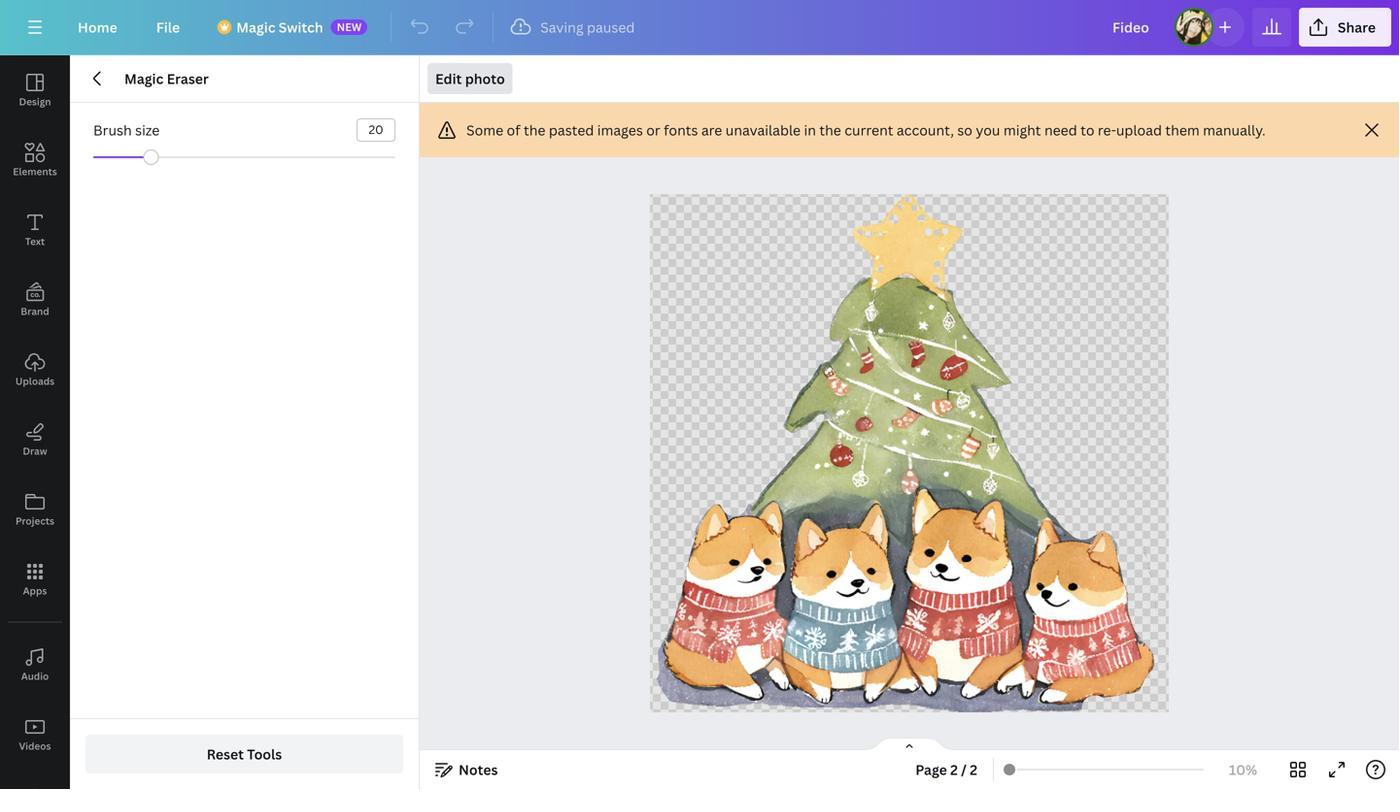 Task type: describe. For each thing, give the bounding box(es) containing it.
manually.
[[1203, 121, 1266, 139]]

page
[[916, 761, 947, 780]]

Brush size text field
[[358, 120, 394, 141]]

size
[[135, 121, 160, 139]]

edit photo button
[[428, 63, 513, 94]]

edit
[[435, 69, 462, 88]]

new
[[337, 19, 362, 34]]

Design title text field
[[1097, 8, 1167, 47]]

audio
[[21, 670, 49, 684]]

text button
[[0, 195, 70, 265]]

videos
[[19, 740, 51, 753]]

audio button
[[0, 631, 70, 701]]

videos button
[[0, 701, 70, 770]]

2 the from the left
[[819, 121, 841, 139]]

brush
[[93, 121, 132, 139]]

2 2 from the left
[[970, 761, 977, 780]]

home
[[78, 18, 117, 36]]

unavailable
[[726, 121, 801, 139]]

to
[[1081, 121, 1094, 139]]

brand button
[[0, 265, 70, 335]]

account,
[[897, 121, 954, 139]]

side panel tab list
[[0, 55, 70, 790]]

edit photo
[[435, 69, 505, 88]]

saving
[[540, 18, 584, 36]]

brand
[[21, 305, 49, 318]]

might
[[1004, 121, 1041, 139]]

draw button
[[0, 405, 70, 475]]

reset tools
[[207, 746, 282, 764]]

apps button
[[0, 545, 70, 615]]

page 2 / 2
[[916, 761, 977, 780]]

show pages image
[[863, 737, 956, 753]]

in
[[804, 121, 816, 139]]

10%
[[1229, 761, 1257, 780]]

/
[[961, 761, 967, 780]]

notes
[[459, 761, 498, 780]]

apps
[[23, 585, 47, 598]]

tools
[[247, 746, 282, 764]]

design button
[[0, 55, 70, 125]]

design
[[19, 95, 51, 108]]

you
[[976, 121, 1000, 139]]

magic for magic switch
[[236, 18, 275, 36]]

projects
[[16, 515, 54, 528]]

file
[[156, 18, 180, 36]]

share
[[1338, 18, 1376, 36]]

saving paused
[[540, 18, 635, 36]]

elements button
[[0, 125, 70, 195]]

are
[[701, 121, 722, 139]]

fonts
[[664, 121, 698, 139]]

magic switch
[[236, 18, 323, 36]]

main menu bar
[[0, 0, 1399, 55]]

photo
[[465, 69, 505, 88]]

text
[[25, 235, 45, 248]]

need
[[1044, 121, 1077, 139]]

re-
[[1098, 121, 1116, 139]]

paused
[[587, 18, 635, 36]]



Task type: vqa. For each thing, say whether or not it's contained in the screenshot.
Home link
yes



Task type: locate. For each thing, give the bounding box(es) containing it.
pasted
[[549, 121, 594, 139]]

eraser
[[167, 69, 209, 88]]

switch
[[279, 18, 323, 36]]

1 vertical spatial magic
[[124, 69, 164, 88]]

projects button
[[0, 475, 70, 545]]

draw
[[23, 445, 47, 458]]

current
[[845, 121, 893, 139]]

1 horizontal spatial magic
[[236, 18, 275, 36]]

images
[[597, 121, 643, 139]]

home link
[[62, 8, 133, 47]]

uploads button
[[0, 335, 70, 405]]

page 2 / 2 button
[[908, 755, 985, 786]]

the right of
[[524, 121, 546, 139]]

so
[[957, 121, 973, 139]]

1 the from the left
[[524, 121, 546, 139]]

0 horizontal spatial the
[[524, 121, 546, 139]]

the
[[524, 121, 546, 139], [819, 121, 841, 139]]

brush size
[[93, 121, 160, 139]]

saving paused status
[[502, 16, 645, 39]]

magic left eraser
[[124, 69, 164, 88]]

1 horizontal spatial 2
[[970, 761, 977, 780]]

them
[[1165, 121, 1200, 139]]

1 horizontal spatial the
[[819, 121, 841, 139]]

the right in
[[819, 121, 841, 139]]

or
[[646, 121, 660, 139]]

2 right /
[[970, 761, 977, 780]]

upload
[[1116, 121, 1162, 139]]

2 left /
[[950, 761, 958, 780]]

elements
[[13, 165, 57, 178]]

10% button
[[1212, 755, 1275, 786]]

magic left switch
[[236, 18, 275, 36]]

reset tools button
[[86, 735, 403, 774]]

file button
[[141, 8, 195, 47]]

0 horizontal spatial magic
[[124, 69, 164, 88]]

share button
[[1299, 8, 1391, 47]]

notes button
[[428, 755, 506, 786]]

0 horizontal spatial 2
[[950, 761, 958, 780]]

0 vertical spatial magic
[[236, 18, 275, 36]]

some
[[466, 121, 503, 139]]

magic
[[236, 18, 275, 36], [124, 69, 164, 88]]

2
[[950, 761, 958, 780], [970, 761, 977, 780]]

of
[[507, 121, 520, 139]]

reset
[[207, 746, 244, 764]]

magic inside 'main' menu bar
[[236, 18, 275, 36]]

1 2 from the left
[[950, 761, 958, 780]]

magic for magic eraser
[[124, 69, 164, 88]]

some of the pasted images or fonts are unavailable in the current account, so you might need to re-upload them manually.
[[466, 121, 1266, 139]]

uploads
[[15, 375, 55, 388]]

magic eraser
[[124, 69, 209, 88]]



